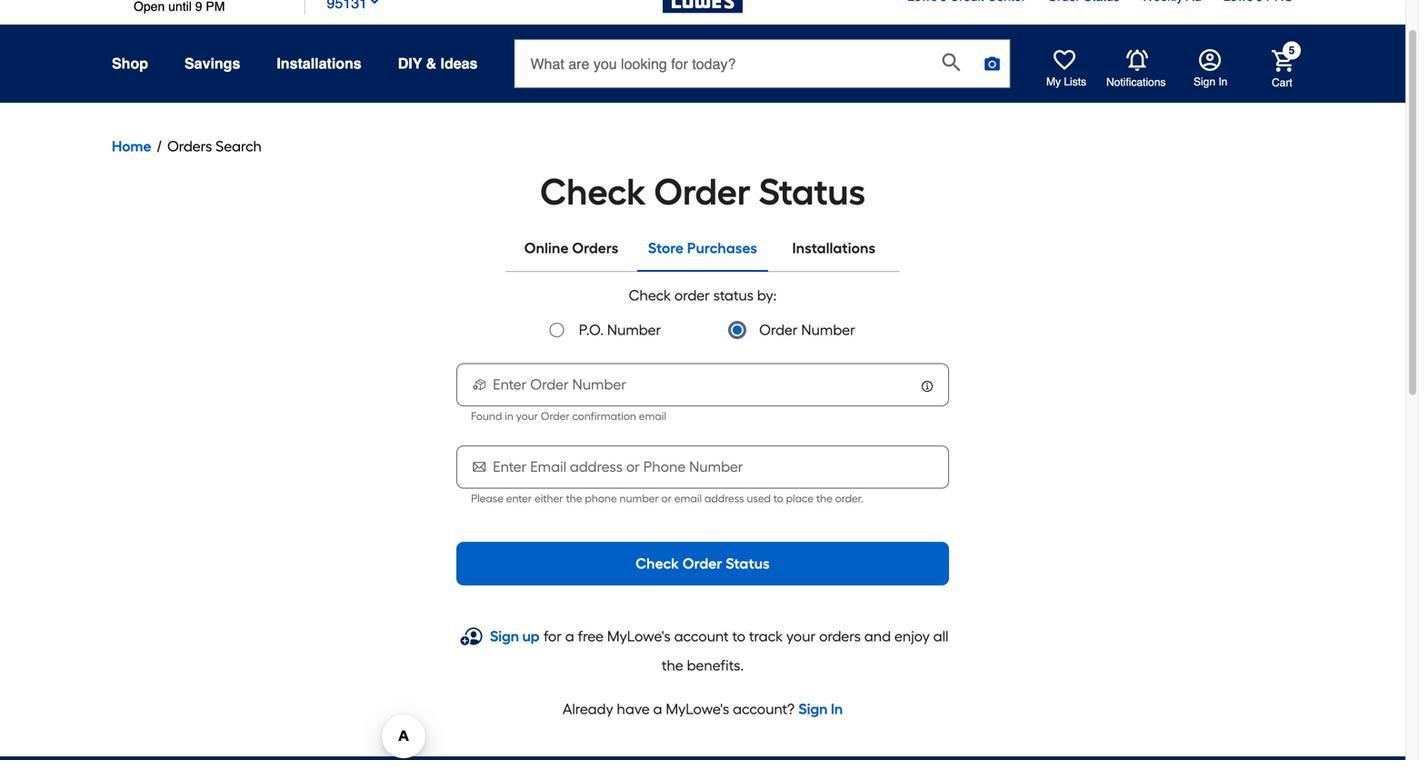 Task type: vqa. For each thing, say whether or not it's contained in the screenshot.
bottommost Installations
yes



Task type: locate. For each thing, give the bounding box(es) containing it.
1 horizontal spatial number
[[801, 321, 855, 339]]

confirmation
[[572, 410, 636, 423]]

1 vertical spatial installations
[[793, 240, 876, 257]]

in down orders
[[831, 701, 843, 718]]

shop button
[[112, 47, 148, 80]]

mylowe's
[[607, 628, 671, 645], [666, 701, 729, 718]]

Search Query text field
[[515, 40, 928, 87]]

installations
[[277, 55, 362, 72], [793, 240, 876, 257]]

2 vertical spatial check
[[636, 555, 679, 572]]

place
[[786, 492, 814, 505]]

your right "in"
[[516, 410, 538, 423]]

order.
[[835, 492, 864, 505]]

0 vertical spatial installations
[[277, 55, 362, 72]]

the
[[566, 492, 582, 505], [816, 492, 833, 505], [662, 657, 684, 674]]

either
[[535, 492, 563, 505]]

found
[[471, 410, 502, 423]]

2 number from the left
[[801, 321, 855, 339]]

check order status
[[540, 170, 866, 214], [636, 555, 770, 572]]

0 vertical spatial email
[[639, 410, 666, 423]]

a right have
[[653, 701, 662, 718]]

number for order number
[[801, 321, 855, 339]]

installations up order number
[[793, 240, 876, 257]]

p.o. number
[[579, 321, 661, 339]]

lowe's home improvement logo image
[[663, 0, 743, 35]]

your right the track
[[786, 628, 816, 645]]

number
[[607, 321, 661, 339], [801, 321, 855, 339]]

order inside button
[[683, 555, 723, 572]]

sign up for a free mylowe's account to track your orders and enjoy all the benefits.
[[490, 628, 949, 674]]

sign left up
[[490, 628, 519, 645]]

installations button left diy
[[277, 47, 362, 80]]

already
[[563, 701, 613, 718]]

0 horizontal spatial to
[[732, 628, 746, 645]]

email right or
[[675, 492, 702, 505]]

0 horizontal spatial in
[[831, 701, 843, 718]]

store purchases button
[[637, 226, 769, 270]]

order
[[654, 170, 751, 214], [759, 321, 798, 339], [541, 410, 570, 423], [683, 555, 723, 572]]

to right used
[[774, 492, 784, 505]]

online orders
[[524, 240, 619, 257]]

installations button for savings
[[277, 47, 362, 80]]

all
[[934, 628, 949, 645]]

1 horizontal spatial sign
[[799, 701, 828, 718]]

lowe's home improvement account image
[[1199, 49, 1221, 71]]

in inside button
[[1219, 75, 1228, 88]]

your
[[516, 410, 538, 423], [786, 628, 816, 645]]

1 horizontal spatial email
[[675, 492, 702, 505]]

check order status down address
[[636, 555, 770, 572]]

0 horizontal spatial number
[[607, 321, 661, 339]]

0 vertical spatial to
[[774, 492, 784, 505]]

for
[[544, 628, 562, 645]]

the right place
[[816, 492, 833, 505]]

diy
[[398, 55, 422, 72]]

search image
[[942, 53, 961, 71]]

sign inside button
[[1194, 75, 1216, 88]]

0 horizontal spatial your
[[516, 410, 538, 423]]

1 horizontal spatial a
[[653, 701, 662, 718]]

0 vertical spatial sign
[[1194, 75, 1216, 88]]

0 horizontal spatial a
[[565, 628, 574, 645]]

email
[[639, 410, 666, 423], [675, 492, 702, 505]]

in
[[505, 410, 514, 423]]

a right for
[[565, 628, 574, 645]]

1 vertical spatial email
[[675, 492, 702, 505]]

sign
[[1194, 75, 1216, 88], [490, 628, 519, 645], [799, 701, 828, 718]]

mylowe's right free at the left bottom
[[607, 628, 671, 645]]

to inside sign up for a free mylowe's account to track your orders and enjoy all the benefits.
[[732, 628, 746, 645]]

0 vertical spatial installations button
[[277, 47, 362, 80]]

1 vertical spatial check order status
[[636, 555, 770, 572]]

1 horizontal spatial installations
[[793, 240, 876, 257]]

installations left diy
[[277, 55, 362, 72]]

1 horizontal spatial in
[[1219, 75, 1228, 88]]

order up store purchases
[[654, 170, 751, 214]]

in
[[1219, 75, 1228, 88], [831, 701, 843, 718]]

benefits.
[[687, 657, 744, 674]]

by:
[[757, 287, 777, 304]]

installations button
[[277, 47, 362, 80], [769, 226, 900, 270]]

1 vertical spatial orders
[[572, 240, 619, 257]]

check up online orders button
[[540, 170, 646, 214]]

home
[[112, 138, 151, 155]]

mylowe's down benefits. at the bottom
[[666, 701, 729, 718]]

1 vertical spatial mylowe's
[[666, 701, 729, 718]]

diy & ideas
[[398, 55, 478, 72]]

1 vertical spatial to
[[732, 628, 746, 645]]

in down lowe's home improvement account image
[[1219, 75, 1228, 88]]

0 horizontal spatial sign
[[490, 628, 519, 645]]

found in your order confirmation email
[[471, 410, 666, 423]]

1 number from the left
[[607, 321, 661, 339]]

0 vertical spatial your
[[516, 410, 538, 423]]

host outlined image
[[471, 376, 488, 394]]

a inside sign up for a free mylowe's account to track your orders and enjoy all the benefits.
[[565, 628, 574, 645]]

orders left search
[[167, 138, 212, 155]]

enjoy
[[895, 628, 930, 645]]

a
[[565, 628, 574, 645], [653, 701, 662, 718]]

1 vertical spatial status
[[726, 555, 770, 572]]

2 horizontal spatial sign
[[1194, 75, 1216, 88]]

0 vertical spatial in
[[1219, 75, 1228, 88]]

1 horizontal spatial your
[[786, 628, 816, 645]]

number for p.o. number
[[607, 321, 661, 339]]

1 vertical spatial installations button
[[769, 226, 900, 270]]

diy & ideas button
[[398, 47, 478, 80]]

sign in link
[[799, 698, 843, 720]]

0 horizontal spatial orders
[[167, 138, 212, 155]]

sign down lowe's home improvement account image
[[1194, 75, 1216, 88]]

camera image
[[983, 55, 1002, 73]]

the right the either
[[566, 492, 582, 505]]

0 vertical spatial mylowe's
[[607, 628, 671, 645]]

0 vertical spatial orders
[[167, 138, 212, 155]]

chevron down image
[[367, 0, 382, 8]]

status
[[759, 170, 866, 214], [726, 555, 770, 572]]

1 horizontal spatial to
[[774, 492, 784, 505]]

store purchases
[[648, 240, 757, 257]]

and
[[865, 628, 891, 645]]

installations button up by:
[[769, 226, 900, 270]]

email right the 'confirmation'
[[639, 410, 666, 423]]

check
[[540, 170, 646, 214], [629, 287, 671, 304], [636, 555, 679, 572]]

&
[[426, 55, 437, 72]]

0 horizontal spatial email
[[639, 410, 666, 423]]

sign inside sign up for a free mylowe's account to track your orders and enjoy all the benefits.
[[490, 628, 519, 645]]

check left order
[[629, 287, 671, 304]]

order down address
[[683, 555, 723, 572]]

check order status by:
[[629, 287, 777, 304]]

orders right online
[[572, 240, 619, 257]]

order
[[675, 287, 710, 304]]

1 horizontal spatial the
[[662, 657, 684, 674]]

1 vertical spatial your
[[786, 628, 816, 645]]

1 vertical spatial check
[[629, 287, 671, 304]]

0 horizontal spatial installations
[[277, 55, 362, 72]]

sign in button
[[1194, 49, 1228, 89]]

p.o.
[[579, 321, 604, 339]]

1 horizontal spatial orders
[[572, 240, 619, 257]]

sign for sign in
[[1194, 75, 1216, 88]]

purchases
[[687, 240, 757, 257]]

the down account
[[662, 657, 684, 674]]

check order status up store purchases button
[[540, 170, 866, 214]]

sign right account?
[[799, 701, 828, 718]]

to
[[774, 492, 784, 505], [732, 628, 746, 645]]

lists
[[1064, 75, 1087, 88]]

1 vertical spatial sign
[[490, 628, 519, 645]]

orders search button
[[167, 135, 262, 157]]

check down or
[[636, 555, 679, 572]]

None search field
[[514, 39, 1011, 105]]

1 vertical spatial a
[[653, 701, 662, 718]]

0 vertical spatial a
[[565, 628, 574, 645]]

or
[[662, 492, 672, 505]]

orders
[[167, 138, 212, 155], [572, 240, 619, 257]]

1 horizontal spatial installations button
[[769, 226, 900, 270]]

0 horizontal spatial installations button
[[277, 47, 362, 80]]

to left the track
[[732, 628, 746, 645]]

installations inside button
[[793, 240, 876, 257]]



Task type: describe. For each thing, give the bounding box(es) containing it.
ideas
[[441, 55, 478, 72]]

already have a mylowe's account? sign in
[[563, 701, 843, 718]]

shop
[[112, 55, 148, 72]]

2 vertical spatial sign
[[799, 701, 828, 718]]

please
[[471, 492, 504, 505]]

check order status button
[[457, 542, 949, 586]]

email outlined image
[[471, 458, 488, 476]]

0 vertical spatial check order status
[[540, 170, 866, 214]]

free
[[578, 628, 604, 645]]

status inside button
[[726, 555, 770, 572]]

lowe's home improvement cart image
[[1272, 50, 1294, 72]]

please enter either the phone number or email address used to place the order.
[[471, 492, 864, 505]]

orders
[[819, 628, 861, 645]]

online orders button
[[506, 226, 637, 270]]

track
[[749, 628, 783, 645]]

my
[[1047, 75, 1061, 88]]

account?
[[733, 701, 795, 718]]

lowe's home improvement lists image
[[1054, 49, 1076, 71]]

status
[[714, 287, 754, 304]]

savings
[[185, 55, 240, 72]]

phone
[[585, 492, 617, 505]]

the inside sign up for a free mylowe's account to track your orders and enjoy all the benefits.
[[662, 657, 684, 674]]

your inside sign up for a free mylowe's account to track your orders and enjoy all the benefits.
[[786, 628, 816, 645]]

savings button
[[185, 47, 240, 80]]

sign up link
[[490, 626, 540, 647]]

store
[[648, 240, 684, 257]]

address
[[705, 492, 744, 505]]

0 horizontal spatial the
[[566, 492, 582, 505]]

sign for sign up for a free mylowe's account to track your orders and enjoy all the benefits.
[[490, 628, 519, 645]]

0 vertical spatial status
[[759, 170, 866, 214]]

lowe's home improvement notification center image
[[1127, 49, 1148, 71]]

2 horizontal spatial the
[[816, 492, 833, 505]]

used
[[747, 492, 771, 505]]

enter
[[506, 492, 532, 505]]

0 vertical spatial check
[[540, 170, 646, 214]]

orders inside "button"
[[167, 138, 212, 155]]

search
[[216, 138, 262, 155]]

cart
[[1272, 76, 1293, 89]]

my lists
[[1047, 75, 1087, 88]]

notifications
[[1107, 76, 1166, 88]]

orders search
[[167, 138, 262, 155]]

1 vertical spatial in
[[831, 701, 843, 718]]

number
[[620, 492, 659, 505]]

orders inside button
[[572, 240, 619, 257]]

installations for savings
[[277, 55, 362, 72]]

mylowe's inside sign up for a free mylowe's account to track your orders and enjoy all the benefits.
[[607, 628, 671, 645]]

info outlined image
[[920, 379, 935, 394]]

account
[[674, 628, 729, 645]]

online
[[524, 240, 569, 257]]

up
[[522, 628, 540, 645]]

installations button for store purchases
[[769, 226, 900, 270]]

home link
[[112, 135, 151, 157]]

installations for store purchases
[[793, 240, 876, 257]]

order down by:
[[759, 321, 798, 339]]

check order status inside the "check order status" button
[[636, 555, 770, 572]]

sign in
[[1194, 75, 1228, 88]]

have
[[617, 701, 650, 718]]

my lists link
[[1047, 49, 1087, 89]]

check inside button
[[636, 555, 679, 572]]

order right "in"
[[541, 410, 570, 423]]

order number
[[759, 321, 855, 339]]

5
[[1289, 44, 1295, 57]]



